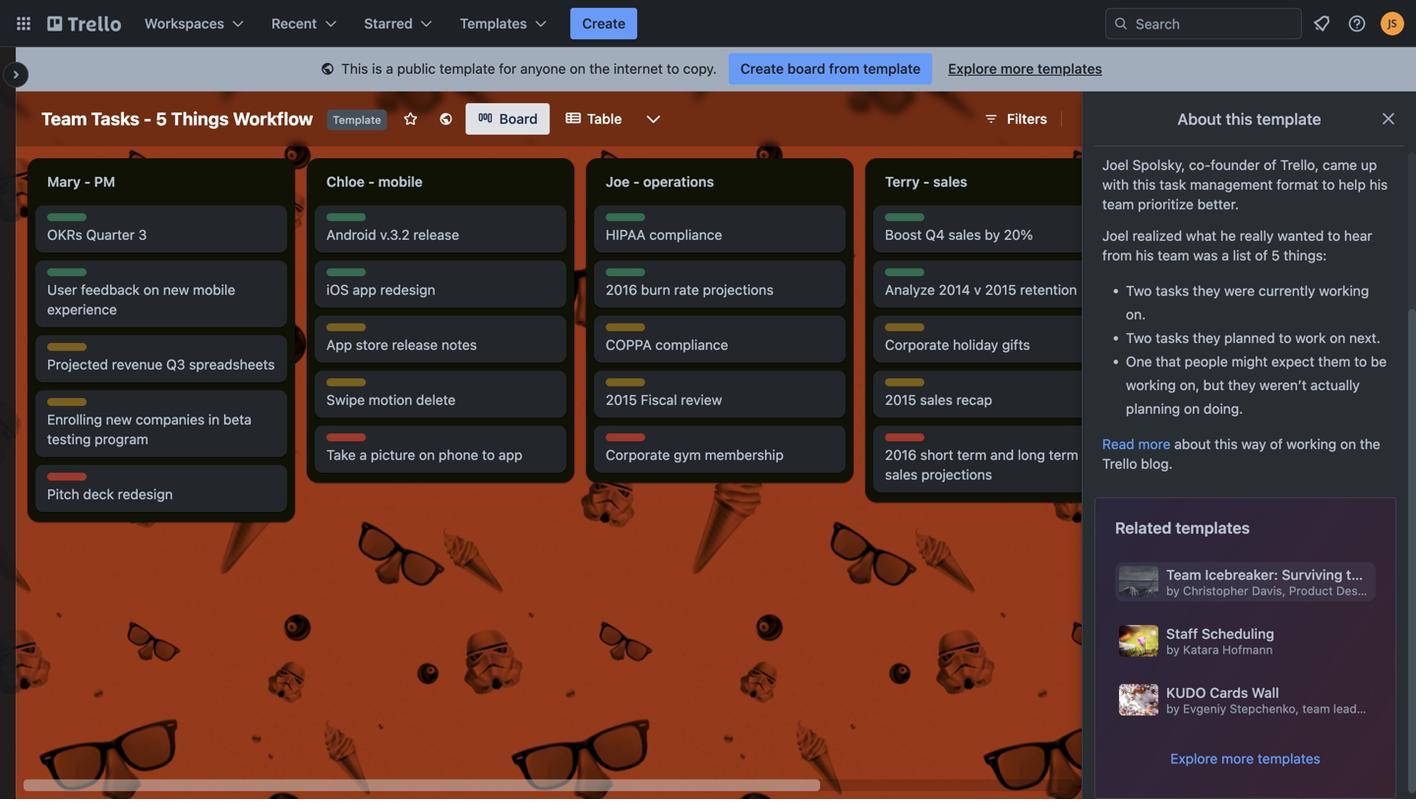 Task type: vqa. For each thing, say whether or not it's contained in the screenshot.


Task type: locate. For each thing, give the bounding box(es) containing it.
0 horizontal spatial @
[[1361, 702, 1372, 716]]

5 inside joel realized what he really wanted to hear from his team was a list of 5 things:
[[1272, 247, 1280, 264]]

1 horizontal spatial color: green, title: none image
[[327, 213, 366, 221]]

- right joe
[[633, 174, 640, 190]]

explore
[[949, 61, 997, 77], [1171, 751, 1218, 767]]

5 down really
[[1272, 247, 1280, 264]]

1 horizontal spatial new
[[163, 282, 189, 298]]

team inside kudo cards wall by evgeniy stepchenko, team lead @ setronic
[[1303, 702, 1331, 716]]

testing
[[47, 431, 91, 448]]

color: green, title: none image up hipaa
[[606, 213, 645, 221]]

Joe - operations text field
[[594, 166, 846, 198]]

corporate for corporate holiday gifts
[[885, 337, 950, 353]]

term left and
[[957, 447, 987, 463]]

of inside 'about this way of working on the trello blog.'
[[1270, 436, 1283, 453]]

he
[[1221, 228, 1237, 244]]

by inside staff scheduling by katara hofmann
[[1167, 643, 1180, 657]]

0 vertical spatial 2016
[[606, 282, 638, 298]]

- inside mary - pm text field
[[84, 174, 91, 190]]

1 vertical spatial joel
[[1103, 228, 1129, 244]]

a right take
[[360, 447, 367, 463]]

explore more templates link up filters
[[937, 53, 1115, 85]]

0 vertical spatial his
[[1370, 177, 1388, 193]]

2015
[[985, 282, 1017, 298], [606, 392, 637, 408], [885, 392, 917, 408]]

product
[[1289, 584, 1333, 598]]

compliance down 2016 burn rate projections
[[656, 337, 729, 353]]

color: yellow, title: none image
[[606, 324, 645, 332], [47, 343, 87, 351], [606, 379, 645, 387], [885, 379, 925, 387], [47, 398, 87, 406]]

2016 inside 'link'
[[606, 282, 638, 298]]

explore more templates for explore more templates link to the left
[[949, 61, 1103, 77]]

0 vertical spatial color: red, title: none image
[[606, 434, 645, 442]]

the inside 'about this way of working on the trello blog.'
[[1360, 436, 1381, 453]]

motion
[[369, 392, 413, 408]]

explore up 'filters' button
[[949, 61, 997, 77]]

okrs quarter 3 link
[[47, 225, 275, 245]]

short
[[921, 447, 954, 463]]

0 vertical spatial working
[[1319, 283, 1370, 299]]

this right the about
[[1226, 110, 1253, 128]]

color: green, title: none image for user
[[47, 269, 87, 276]]

- for terry - sales
[[924, 174, 930, 190]]

explore more templates
[[949, 61, 1103, 77], [1171, 751, 1321, 767]]

team for team icebreaker: surviving the apocaly by christopher davis, product designer @ tre
[[1167, 567, 1202, 583]]

analyze 2014 v 2015 retention rates link
[[885, 280, 1114, 300]]

on right "anyone"
[[570, 61, 586, 77]]

release right v.3.2
[[414, 227, 459, 243]]

of
[[1264, 157, 1277, 173], [1255, 247, 1268, 264], [1270, 436, 1283, 453]]

0 horizontal spatial team
[[41, 108, 87, 129]]

corporate inside 'link'
[[885, 337, 950, 353]]

0 vertical spatial two
[[1126, 283, 1152, 299]]

2 horizontal spatial team
[[1303, 702, 1331, 716]]

projections inside 2016 short term and long term sales projections
[[922, 467, 993, 483]]

create button
[[571, 8, 638, 39]]

0 vertical spatial team
[[41, 108, 87, 129]]

0 vertical spatial corporate
[[885, 337, 950, 353]]

0 vertical spatial joel
[[1103, 157, 1129, 173]]

the left internet
[[590, 61, 610, 77]]

gifts
[[1002, 337, 1031, 353]]

0 horizontal spatial 5
[[156, 108, 167, 129]]

create inside "create" button
[[582, 15, 626, 31]]

1 vertical spatial his
[[1136, 247, 1154, 264]]

color: red, title: none image up "pitch"
[[47, 473, 87, 481]]

2016 burn rate projections link
[[606, 280, 834, 300]]

the up the designer
[[1347, 567, 1368, 583]]

1 vertical spatial two
[[1126, 330, 1152, 346]]

- inside terry - sales text box
[[924, 174, 930, 190]]

on right feedback
[[143, 282, 159, 298]]

next.
[[1350, 330, 1381, 346]]

a inside joel realized what he really wanted to hear from his team was a list of 5 things:
[[1222, 247, 1230, 264]]

create up internet
[[582, 15, 626, 31]]

experience
[[47, 302, 117, 318]]

2016
[[606, 282, 638, 298], [885, 447, 917, 463]]

two up one
[[1126, 330, 1152, 346]]

the inside team icebreaker: surviving the apocaly by christopher davis, product designer @ tre
[[1347, 567, 1368, 583]]

by down staff on the bottom of the page
[[1167, 643, 1180, 657]]

2015 right v
[[985, 282, 1017, 298]]

1 vertical spatial a
[[1222, 247, 1230, 264]]

- inside chloe - mobile text field
[[368, 174, 375, 190]]

joel inside joel spolsky, co-founder of trello, came up with this task management format to help his team prioritize better.
[[1103, 157, 1129, 173]]

0 vertical spatial tasks
[[1156, 283, 1190, 299]]

1 vertical spatial app
[[499, 447, 523, 463]]

of left the trello,
[[1264, 157, 1277, 173]]

2 horizontal spatial more
[[1222, 751, 1254, 767]]

of right 'list'
[[1255, 247, 1268, 264]]

2 joel from the top
[[1103, 228, 1129, 244]]

Chloe - mobile text field
[[315, 166, 567, 198]]

was
[[1194, 247, 1218, 264]]

color: yellow, title: none image
[[327, 324, 366, 332], [885, 324, 925, 332], [327, 379, 366, 387]]

explore more templates down stepchenko,
[[1171, 751, 1321, 767]]

1 horizontal spatial 5
[[1272, 247, 1280, 264]]

team left tasks
[[41, 108, 87, 129]]

1 horizontal spatial mobile
[[378, 174, 423, 190]]

color: green, title: none image for hipaa
[[606, 213, 645, 221]]

sales right q4 at the right top
[[949, 227, 981, 243]]

swipe motion delete link
[[327, 391, 555, 410]]

sales inside 2016 short term and long term sales projections
[[885, 467, 918, 483]]

1 horizontal spatial 2015
[[885, 392, 917, 408]]

read
[[1103, 436, 1135, 453]]

ios app redesign link
[[327, 280, 555, 300]]

color: red, title: none image up take
[[327, 434, 366, 442]]

board
[[788, 61, 826, 77]]

1 horizontal spatial term
[[1049, 447, 1079, 463]]

color: yellow, title: none image for app
[[327, 324, 366, 332]]

on inside 'about this way of working on the trello blog.'
[[1341, 436, 1357, 453]]

1 vertical spatial they
[[1193, 330, 1221, 346]]

hear
[[1345, 228, 1373, 244]]

0 horizontal spatial explore
[[949, 61, 997, 77]]

swipe
[[327, 392, 365, 408]]

2 term from the left
[[1049, 447, 1079, 463]]

0 vertical spatial projections
[[703, 282, 774, 298]]

to inside joel realized what he really wanted to hear from his team was a list of 5 things:
[[1328, 228, 1341, 244]]

0 horizontal spatial from
[[829, 61, 860, 77]]

0 vertical spatial @
[[1390, 584, 1401, 598]]

his down realized
[[1136, 247, 1154, 264]]

joel up with
[[1103, 157, 1129, 173]]

create for create
[[582, 15, 626, 31]]

0 horizontal spatial color: red, title: none image
[[47, 473, 87, 481]]

app right the "ios"
[[353, 282, 377, 298]]

1 color: red, title: none image from the left
[[327, 434, 366, 442]]

templates button
[[448, 8, 559, 39]]

2015 sales recap link
[[885, 391, 1114, 410]]

sales down 2015 sales recap
[[885, 467, 918, 483]]

1 term from the left
[[957, 447, 987, 463]]

1 vertical spatial explore more templates
[[1171, 751, 1321, 767]]

task
[[1160, 177, 1187, 193]]

terry - sales
[[885, 174, 968, 190]]

projections down "short"
[[922, 467, 993, 483]]

to right phone
[[482, 447, 495, 463]]

rate
[[674, 282, 699, 298]]

2016 left burn
[[606, 282, 638, 298]]

team icebreaker: surviving the apocaly by christopher davis, product designer @ tre
[[1167, 567, 1417, 598]]

color: red, title: none image down the fiscal
[[606, 434, 645, 442]]

redesign up app store release notes
[[380, 282, 435, 298]]

1 horizontal spatial team
[[1167, 567, 1202, 583]]

color: green, title: none image up "analyze"
[[885, 269, 925, 276]]

1 vertical spatial compliance
[[656, 337, 729, 353]]

color: yellow, title: none image for 2015 sales recap
[[885, 379, 925, 387]]

they down might
[[1229, 377, 1256, 394]]

about this way of working on the trello blog.
[[1103, 436, 1381, 472]]

color: yellow, title: none image down coppa
[[606, 379, 645, 387]]

- left pm
[[84, 174, 91, 190]]

color: green, title: none image up boost
[[885, 213, 925, 221]]

color: yellow, title: none image up 2015 sales recap
[[885, 379, 925, 387]]

search image
[[1114, 16, 1129, 31]]

ios
[[327, 282, 349, 298]]

explore more templates link
[[937, 53, 1115, 85], [1171, 750, 1321, 769]]

from inside joel realized what he really wanted to hear from his team was a list of 5 things:
[[1103, 247, 1132, 264]]

2 horizontal spatial 2015
[[985, 282, 1017, 298]]

more down stepchenko,
[[1222, 751, 1254, 767]]

2015 left the fiscal
[[606, 392, 637, 408]]

scheduling
[[1202, 626, 1275, 642]]

1 vertical spatial @
[[1361, 702, 1372, 716]]

1 tasks from the top
[[1156, 283, 1190, 299]]

- right the terry
[[924, 174, 930, 190]]

0 horizontal spatial create
[[582, 15, 626, 31]]

2 vertical spatial templates
[[1258, 751, 1321, 767]]

2016 inside 2016 short term and long term sales projections
[[885, 447, 917, 463]]

2 vertical spatial the
[[1347, 567, 1368, 583]]

from
[[829, 61, 860, 77], [1103, 247, 1132, 264]]

color: green, title: none image for boost
[[885, 213, 925, 221]]

0 horizontal spatial team
[[1103, 196, 1135, 212]]

working
[[1319, 283, 1370, 299], [1126, 377, 1176, 394], [1287, 436, 1337, 453]]

1 vertical spatial new
[[106, 412, 132, 428]]

1 vertical spatial mobile
[[193, 282, 235, 298]]

sm image
[[318, 60, 338, 80]]

0 vertical spatial redesign
[[380, 282, 435, 298]]

1 vertical spatial from
[[1103, 247, 1132, 264]]

create left 'board'
[[741, 61, 784, 77]]

beta
[[223, 412, 252, 428]]

0 vertical spatial create
[[582, 15, 626, 31]]

app right phone
[[499, 447, 523, 463]]

android v.3.2 release link
[[327, 225, 555, 245]]

projections right rate
[[703, 282, 774, 298]]

realized
[[1133, 228, 1183, 244]]

joel left realized
[[1103, 228, 1129, 244]]

working up the planning
[[1126, 377, 1176, 394]]

compliance for hipaa compliance
[[650, 227, 722, 243]]

1 vertical spatial redesign
[[118, 486, 173, 503]]

to left hear
[[1328, 228, 1341, 244]]

2 tasks from the top
[[1156, 330, 1190, 346]]

release right "store"
[[392, 337, 438, 353]]

templates up icebreaker:
[[1176, 519, 1250, 538]]

- inside joe - operations text field
[[633, 174, 640, 190]]

open information menu image
[[1348, 14, 1367, 33]]

color: yellow, title: none image down "analyze"
[[885, 324, 925, 332]]

color: green, title: none image
[[47, 213, 87, 221], [327, 213, 366, 221], [885, 269, 925, 276]]

2 vertical spatial team
[[1303, 702, 1331, 716]]

template left the for
[[440, 61, 495, 77]]

sales left recap
[[920, 392, 953, 408]]

boost q4 sales by 20%
[[885, 227, 1034, 243]]

1 horizontal spatial a
[[386, 61, 394, 77]]

color: yellow, title: none image up the projected
[[47, 343, 87, 351]]

1 horizontal spatial redesign
[[380, 282, 435, 298]]

1 vertical spatial team
[[1167, 567, 1202, 583]]

app store release notes link
[[327, 335, 555, 355]]

3
[[138, 227, 147, 243]]

way
[[1242, 436, 1267, 453]]

team up christopher
[[1167, 567, 1202, 583]]

team down realized
[[1158, 247, 1190, 264]]

1 horizontal spatial from
[[1103, 247, 1132, 264]]

0 vertical spatial 5
[[156, 108, 167, 129]]

1 horizontal spatial create
[[741, 61, 784, 77]]

notes
[[442, 337, 477, 353]]

analyze
[[885, 282, 935, 298]]

1 joel from the top
[[1103, 157, 1129, 173]]

0 horizontal spatial a
[[360, 447, 367, 463]]

new down "okrs quarter 3" link at the top left of the page
[[163, 282, 189, 298]]

hipaa compliance
[[606, 227, 722, 243]]

more
[[1001, 61, 1034, 77], [1139, 436, 1171, 453], [1222, 751, 1254, 767]]

joel for joel spolsky, co-founder of trello, came up with this task management format to help his team prioritize better.
[[1103, 157, 1129, 173]]

this inside 'about this way of working on the trello blog.'
[[1215, 436, 1238, 453]]

christopher
[[1183, 584, 1249, 598]]

1 vertical spatial explore more templates link
[[1171, 750, 1321, 769]]

prioritize
[[1138, 196, 1194, 212]]

color: red, title: none image up "short"
[[885, 434, 925, 442]]

1 horizontal spatial team
[[1158, 247, 1190, 264]]

templates
[[460, 15, 527, 31]]

read more
[[1103, 436, 1171, 453]]

0 notifications image
[[1310, 12, 1334, 35]]

icebreaker:
[[1205, 567, 1279, 583]]

color: green, title: none image
[[606, 213, 645, 221], [885, 213, 925, 221], [47, 269, 87, 276], [327, 269, 366, 276], [606, 269, 645, 276]]

Mary - PM text field
[[35, 166, 287, 198]]

projections
[[703, 282, 774, 298], [922, 467, 993, 483]]

were
[[1225, 283, 1255, 299]]

delete
[[416, 392, 456, 408]]

Terry - sales text field
[[874, 166, 1125, 198]]

1 horizontal spatial color: red, title: none image
[[885, 434, 925, 442]]

designer
[[1337, 584, 1387, 598]]

0 vertical spatial compliance
[[650, 227, 722, 243]]

this down spolsky,
[[1133, 177, 1156, 193]]

1 horizontal spatial explore more templates
[[1171, 751, 1321, 767]]

from right 'board'
[[829, 61, 860, 77]]

to down came
[[1323, 177, 1335, 193]]

color: red, title: none image
[[606, 434, 645, 442], [47, 473, 87, 481]]

0 horizontal spatial mobile
[[193, 282, 235, 298]]

0 horizontal spatial his
[[1136, 247, 1154, 264]]

color: yellow, title: none image for swipe
[[327, 379, 366, 387]]

0 vertical spatial the
[[590, 61, 610, 77]]

to up expect on the top of the page
[[1279, 330, 1292, 346]]

color: green, title: none image up user
[[47, 269, 87, 276]]

1 horizontal spatial @
[[1390, 584, 1401, 598]]

1 vertical spatial of
[[1255, 247, 1268, 264]]

2015 for analyze 2014 v 2015 retention rates
[[885, 392, 917, 408]]

1 vertical spatial create
[[741, 61, 784, 77]]

1 horizontal spatial app
[[499, 447, 523, 463]]

- right tasks
[[144, 108, 152, 129]]

1 horizontal spatial templates
[[1176, 519, 1250, 538]]

0 vertical spatial team
[[1103, 196, 1135, 212]]

template up the trello,
[[1257, 110, 1322, 128]]

0 horizontal spatial explore more templates
[[949, 61, 1103, 77]]

2016 burn rate projections
[[606, 282, 774, 298]]

@ left tre
[[1390, 584, 1401, 598]]

sales right the terry
[[934, 174, 968, 190]]

0 horizontal spatial color: red, title: none image
[[327, 434, 366, 442]]

compliance down operations
[[650, 227, 722, 243]]

1 vertical spatial 2016
[[885, 447, 917, 463]]

1 vertical spatial working
[[1126, 377, 1176, 394]]

they up people at the right top of page
[[1193, 330, 1221, 346]]

color: yellow, title: none image for corporate
[[885, 324, 925, 332]]

0 vertical spatial release
[[414, 227, 459, 243]]

explore more templates up filters
[[949, 61, 1103, 77]]

doing.
[[1204, 401, 1244, 417]]

color: red, title: none image
[[327, 434, 366, 442], [885, 434, 925, 442]]

tasks up that on the right of page
[[1156, 330, 1190, 346]]

by down kudo
[[1167, 702, 1180, 716]]

create inside the create board from template link
[[741, 61, 784, 77]]

this inside joel spolsky, co-founder of trello, came up with this task management format to help his team prioritize better.
[[1133, 177, 1156, 193]]

-
[[144, 108, 152, 129], [84, 174, 91, 190], [368, 174, 375, 190], [633, 174, 640, 190], [924, 174, 930, 190]]

mobile down "okrs quarter 3" link at the top left of the page
[[193, 282, 235, 298]]

0 vertical spatial new
[[163, 282, 189, 298]]

1 horizontal spatial color: red, title: none image
[[606, 434, 645, 442]]

working up next.
[[1319, 283, 1370, 299]]

evgeniy
[[1183, 702, 1227, 716]]

staff
[[1167, 626, 1198, 642]]

one
[[1126, 354, 1153, 370]]

team inside team icebreaker: surviving the apocaly by christopher davis, product designer @ tre
[[1167, 567, 1202, 583]]

help
[[1339, 177, 1366, 193]]

2 vertical spatial this
[[1215, 436, 1238, 453]]

team inside board name text box
[[41, 108, 87, 129]]

surviving
[[1282, 567, 1343, 583]]

2015 left recap
[[885, 392, 917, 408]]

okrs
[[47, 227, 82, 243]]

- right the chloe
[[368, 174, 375, 190]]

copy.
[[683, 61, 717, 77]]

they left were
[[1193, 283, 1221, 299]]

pitch deck redesign link
[[47, 485, 275, 505]]

1 horizontal spatial more
[[1139, 436, 1171, 453]]

template right 'board'
[[863, 61, 921, 77]]

color: green, title: none image up okrs
[[47, 213, 87, 221]]

1 vertical spatial release
[[392, 337, 438, 353]]

color: yellow, title: none image up enrolling
[[47, 398, 87, 406]]

2 horizontal spatial templates
[[1258, 751, 1321, 767]]

color: yellow, title: none image up swipe
[[327, 379, 366, 387]]

q3
[[166, 357, 185, 373]]

stepchenko,
[[1230, 702, 1300, 716]]

0 vertical spatial mobile
[[378, 174, 423, 190]]

0 vertical spatial explore more templates
[[949, 61, 1103, 77]]

team left lead
[[1303, 702, 1331, 716]]

color: yellow, title: none image up app
[[327, 324, 366, 332]]

tre
[[1404, 584, 1417, 598]]

1 horizontal spatial projections
[[922, 467, 993, 483]]

things
[[171, 108, 229, 129]]

explore down evgeniy
[[1171, 751, 1218, 767]]

coppa compliance link
[[606, 335, 834, 355]]

anyone
[[520, 61, 566, 77]]

mobile up v.3.2
[[378, 174, 423, 190]]

0 horizontal spatial redesign
[[118, 486, 173, 503]]

template
[[333, 114, 381, 126]]

2 color: red, title: none image from the left
[[885, 434, 925, 442]]

a
[[386, 61, 394, 77], [1222, 247, 1230, 264], [360, 447, 367, 463]]

on down actually
[[1341, 436, 1357, 453]]

to inside joel spolsky, co-founder of trello, came up with this task management format to help his team prioritize better.
[[1323, 177, 1335, 193]]

gym
[[674, 447, 701, 463]]

0 vertical spatial more
[[1001, 61, 1034, 77]]

0 horizontal spatial more
[[1001, 61, 1034, 77]]

joel inside joel realized what he really wanted to hear from his team was a list of 5 things:
[[1103, 228, 1129, 244]]

2 vertical spatial working
[[1287, 436, 1337, 453]]

color: red, title: none image for corporate
[[606, 434, 645, 442]]

5 left things
[[156, 108, 167, 129]]

0 horizontal spatial new
[[106, 412, 132, 428]]

membership
[[705, 447, 784, 463]]

templates
[[1038, 61, 1103, 77], [1176, 519, 1250, 538], [1258, 751, 1321, 767]]

templates down stepchenko,
[[1258, 751, 1321, 767]]

tasks down realized
[[1156, 283, 1190, 299]]

by left 20%
[[985, 227, 1000, 243]]

this left way
[[1215, 436, 1238, 453]]

2016 left "short"
[[885, 447, 917, 463]]

new up 'program'
[[106, 412, 132, 428]]

team down with
[[1103, 196, 1135, 212]]

0 vertical spatial explore more templates link
[[937, 53, 1115, 85]]

john smith (johnsmith38824343) image
[[1381, 12, 1405, 35]]

corporate left gym
[[606, 447, 670, 463]]

more up 'filters' button
[[1001, 61, 1034, 77]]

1 horizontal spatial template
[[863, 61, 921, 77]]

in
[[208, 412, 220, 428]]

corporate gym membership
[[606, 447, 784, 463]]

kudo
[[1167, 685, 1207, 701]]



Task type: describe. For each thing, give the bounding box(es) containing it.
public image
[[438, 111, 454, 127]]

joel for joel realized what he really wanted to hear from his team was a list of 5 things:
[[1103, 228, 1129, 244]]

2 vertical spatial more
[[1222, 751, 1254, 767]]

tasks
[[91, 108, 140, 129]]

currently
[[1259, 283, 1316, 299]]

things:
[[1284, 247, 1327, 264]]

Search field
[[1129, 9, 1302, 38]]

this for about
[[1215, 436, 1238, 453]]

lead
[[1334, 702, 1357, 716]]

2015 for 2016 burn rate projections
[[606, 392, 637, 408]]

compliance for coppa compliance
[[656, 337, 729, 353]]

coppa
[[606, 337, 652, 353]]

star or unstar board image
[[403, 111, 419, 127]]

joel spolsky, co-founder of trello, came up with this task management format to help his team prioritize better.
[[1103, 157, 1388, 212]]

take a picture on phone to app link
[[327, 446, 555, 465]]

Board name text field
[[31, 103, 323, 135]]

projected revenue q3 spreadsheets link
[[47, 355, 275, 375]]

new inside enrolling new companies in beta testing program
[[106, 412, 132, 428]]

2 vertical spatial a
[[360, 447, 367, 463]]

customize views image
[[644, 109, 663, 129]]

to left the be
[[1355, 354, 1368, 370]]

0 horizontal spatial explore more templates link
[[937, 53, 1115, 85]]

boost q4 sales by 20% link
[[885, 225, 1114, 245]]

5 inside board name text box
[[156, 108, 167, 129]]

0 vertical spatial templates
[[1038, 61, 1103, 77]]

release for store
[[392, 337, 438, 353]]

about this template
[[1178, 110, 1322, 128]]

workflow
[[233, 108, 313, 129]]

team for team tasks - 5 things workflow
[[41, 108, 87, 129]]

chloe
[[327, 174, 365, 190]]

really
[[1240, 228, 1274, 244]]

create board from template
[[741, 61, 921, 77]]

0 vertical spatial app
[[353, 282, 377, 298]]

explore more templates for right explore more templates link
[[1171, 751, 1321, 767]]

color: yellow, title: none image for 2015 fiscal review
[[606, 379, 645, 387]]

1 horizontal spatial explore
[[1171, 751, 1218, 767]]

user
[[47, 282, 77, 298]]

color: red, title: none image for pitch
[[47, 473, 87, 481]]

2 horizontal spatial template
[[1257, 110, 1322, 128]]

redesign for ios app redesign
[[380, 282, 435, 298]]

filters
[[1007, 111, 1048, 127]]

1 horizontal spatial explore more templates link
[[1171, 750, 1321, 769]]

sales inside text box
[[934, 174, 968, 190]]

actually
[[1311, 377, 1360, 394]]

team inside joel spolsky, co-founder of trello, came up with this task management format to help his team prioritize better.
[[1103, 196, 1135, 212]]

2015 fiscal review link
[[606, 391, 834, 410]]

2016 for 2016 short term and long term sales projections
[[885, 447, 917, 463]]

back to home image
[[47, 8, 121, 39]]

starred button
[[352, 8, 444, 39]]

team inside joel realized what he really wanted to hear from his team was a list of 5 things:
[[1158, 247, 1190, 264]]

store
[[356, 337, 388, 353]]

@ inside kudo cards wall by evgeniy stepchenko, team lead @ setronic
[[1361, 702, 1372, 716]]

deck
[[83, 486, 114, 503]]

revenue
[[112, 357, 163, 373]]

0 horizontal spatial template
[[440, 61, 495, 77]]

read more link
[[1103, 436, 1171, 453]]

joe - operations
[[606, 174, 714, 190]]

release for v.3.2
[[414, 227, 459, 243]]

1 vertical spatial more
[[1139, 436, 1171, 453]]

new inside 'user feedback on new mobile experience'
[[163, 282, 189, 298]]

starred
[[364, 15, 413, 31]]

be
[[1371, 354, 1387, 370]]

2014
[[939, 282, 971, 298]]

on down on,
[[1184, 401, 1200, 417]]

pitch
[[47, 486, 79, 503]]

feedback
[[81, 282, 140, 298]]

color: green, title: none image for ios
[[327, 269, 366, 276]]

primary element
[[0, 0, 1417, 47]]

internet
[[614, 61, 663, 77]]

color: green, title: none image for analyze
[[885, 269, 925, 276]]

davis,
[[1252, 584, 1286, 598]]

by inside kudo cards wall by evgeniy stepchenko, team lead @ setronic
[[1167, 702, 1180, 716]]

on inside 'user feedback on new mobile experience'
[[143, 282, 159, 298]]

retention
[[1020, 282, 1077, 298]]

recap
[[957, 392, 993, 408]]

management
[[1190, 177, 1273, 193]]

of inside joel spolsky, co-founder of trello, came up with this task management format to help his team prioritize better.
[[1264, 157, 1277, 173]]

redesign for pitch deck redesign
[[118, 486, 173, 503]]

2015 fiscal review
[[606, 392, 722, 408]]

this for about
[[1226, 110, 1253, 128]]

holiday
[[953, 337, 999, 353]]

2016 for 2016 burn rate projections
[[606, 282, 638, 298]]

on,
[[1180, 377, 1200, 394]]

q4
[[926, 227, 945, 243]]

joe
[[606, 174, 630, 190]]

working inside 'about this way of working on the trello blog.'
[[1287, 436, 1337, 453]]

to left copy.
[[667, 61, 680, 77]]

mary
[[47, 174, 81, 190]]

color: green, title: none image for android
[[327, 213, 366, 221]]

2 two from the top
[[1126, 330, 1152, 346]]

format
[[1277, 177, 1319, 193]]

on left phone
[[419, 447, 435, 463]]

his inside joel spolsky, co-founder of trello, came up with this task management format to help his team prioritize better.
[[1370, 177, 1388, 193]]

- for mary - pm
[[84, 174, 91, 190]]

0 vertical spatial from
[[829, 61, 860, 77]]

- inside board name text box
[[144, 108, 152, 129]]

joel realized what he really wanted to hear from his team was a list of 5 things:
[[1103, 228, 1373, 264]]

v
[[974, 282, 982, 298]]

list
[[1233, 247, 1252, 264]]

0 vertical spatial a
[[386, 61, 394, 77]]

his inside joel realized what he really wanted to hear from his team was a list of 5 things:
[[1136, 247, 1154, 264]]

work
[[1296, 330, 1326, 346]]

by inside team icebreaker: surviving the apocaly by christopher davis, product designer @ tre
[[1167, 584, 1180, 598]]

projected revenue q3 spreadsheets
[[47, 357, 275, 373]]

ios app redesign
[[327, 282, 435, 298]]

on up them
[[1330, 330, 1346, 346]]

0 vertical spatial explore
[[949, 61, 997, 77]]

mobile inside chloe - mobile text field
[[378, 174, 423, 190]]

corporate holiday gifts
[[885, 337, 1031, 353]]

color: green, title: none image for okrs
[[47, 213, 87, 221]]

hofmann
[[1223, 643, 1273, 657]]

create board from template link
[[729, 53, 933, 85]]

1 two from the top
[[1126, 283, 1152, 299]]

hipaa
[[606, 227, 646, 243]]

1 vertical spatial templates
[[1176, 519, 1250, 538]]

phone
[[439, 447, 479, 463]]

swipe motion delete
[[327, 392, 456, 408]]

color: green, title: none image for 2016
[[606, 269, 645, 276]]

analyze 2014 v 2015 retention rates
[[885, 282, 1113, 298]]

color: yellow, title: none image for projected revenue q3 spreadsheets
[[47, 343, 87, 351]]

app store release notes
[[327, 337, 477, 353]]

app
[[327, 337, 352, 353]]

color: red, title: none image for take
[[327, 434, 366, 442]]

mobile inside 'user feedback on new mobile experience'
[[193, 282, 235, 298]]

0 vertical spatial they
[[1193, 283, 1221, 299]]

- for chloe - mobile
[[368, 174, 375, 190]]

pitch deck redesign
[[47, 486, 173, 503]]

- for joe - operations
[[633, 174, 640, 190]]

kudo cards wall by evgeniy stepchenko, team lead @ setronic
[[1167, 685, 1417, 716]]

@ inside team icebreaker: surviving the apocaly by christopher davis, product designer @ tre
[[1390, 584, 1401, 598]]

wanted
[[1278, 228, 1324, 244]]

with
[[1103, 177, 1129, 193]]

coppa compliance
[[606, 337, 729, 353]]

expect
[[1272, 354, 1315, 370]]

projections inside 'link'
[[703, 282, 774, 298]]

planned
[[1225, 330, 1276, 346]]

color: yellow, title: none image for enrolling new companies in beta testing program
[[47, 398, 87, 406]]

rates
[[1081, 282, 1113, 298]]

android v.3.2 release
[[327, 227, 459, 243]]

corporate for corporate gym membership
[[606, 447, 670, 463]]

color: red, title: none image for 2016
[[885, 434, 925, 442]]

about
[[1175, 436, 1211, 453]]

wall
[[1252, 685, 1280, 701]]

workspaces button
[[133, 8, 256, 39]]

is
[[372, 61, 382, 77]]

2 vertical spatial they
[[1229, 377, 1256, 394]]

of inside joel realized what he really wanted to hear from his team was a list of 5 things:
[[1255, 247, 1268, 264]]

table link
[[554, 103, 634, 135]]

color: yellow, title: none image for coppa compliance
[[606, 324, 645, 332]]

create for create board from template
[[741, 61, 784, 77]]

enrolling
[[47, 412, 102, 428]]

on.
[[1126, 306, 1146, 323]]

quarter
[[86, 227, 135, 243]]

enrolling new companies in beta testing program
[[47, 412, 252, 448]]

pm
[[94, 174, 115, 190]]



